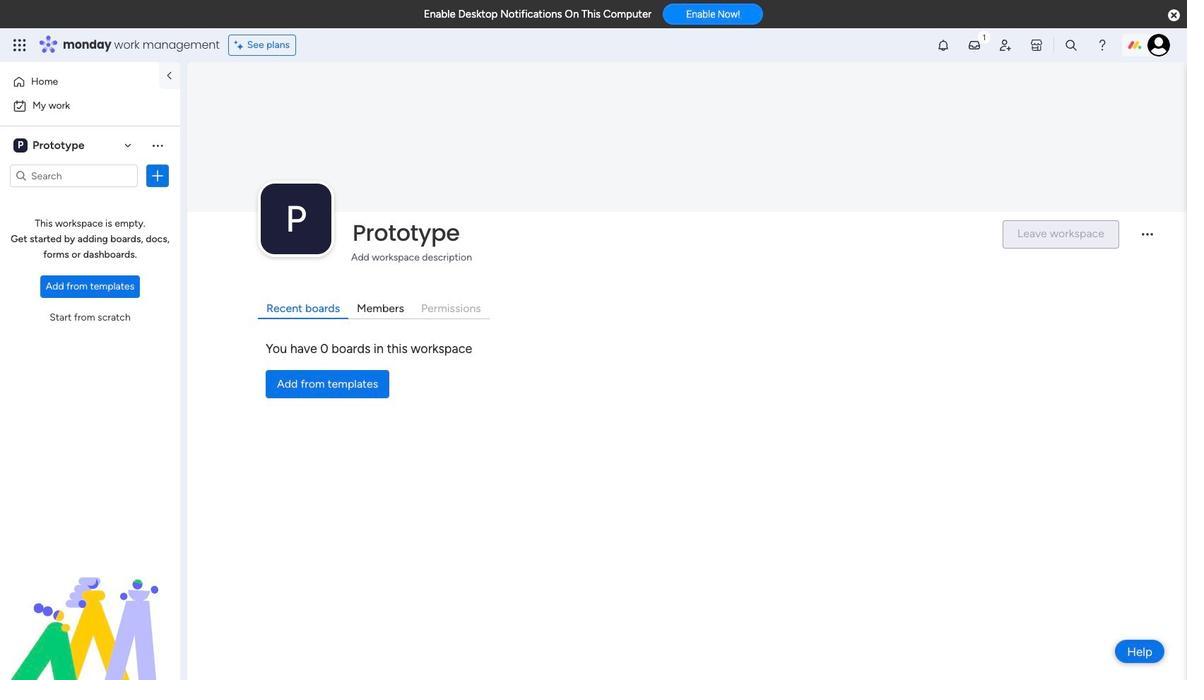Task type: locate. For each thing, give the bounding box(es) containing it.
dapulse close image
[[1168, 8, 1180, 23]]

monday marketplace image
[[1030, 38, 1044, 52]]

option
[[8, 71, 151, 93], [8, 95, 172, 117]]

None field
[[349, 218, 991, 248]]

workspace options image
[[151, 138, 165, 152]]

invite members image
[[998, 38, 1013, 52]]

Search in workspace field
[[30, 168, 118, 184]]

0 vertical spatial option
[[8, 71, 151, 93]]

1 option from the top
[[8, 71, 151, 93]]

help image
[[1095, 38, 1109, 52]]

1 vertical spatial option
[[8, 95, 172, 117]]



Task type: describe. For each thing, give the bounding box(es) containing it.
2 option from the top
[[8, 95, 172, 117]]

kendall parks image
[[1148, 34, 1170, 57]]

see plans image
[[234, 37, 247, 53]]

workspace selection element
[[13, 137, 87, 154]]

1 image
[[978, 29, 991, 45]]

workspace image
[[13, 138, 28, 153]]

v2 ellipsis image
[[1142, 233, 1153, 245]]

lottie animation image
[[0, 538, 180, 680]]

lottie animation element
[[0, 538, 180, 680]]

update feed image
[[967, 38, 981, 52]]

notifications image
[[936, 38, 950, 52]]

select product image
[[13, 38, 27, 52]]

workspace image
[[261, 184, 331, 254]]

options image
[[151, 169, 165, 183]]

search everything image
[[1064, 38, 1078, 52]]



Task type: vqa. For each thing, say whether or not it's contained in the screenshot.
Priorities to the top
no



